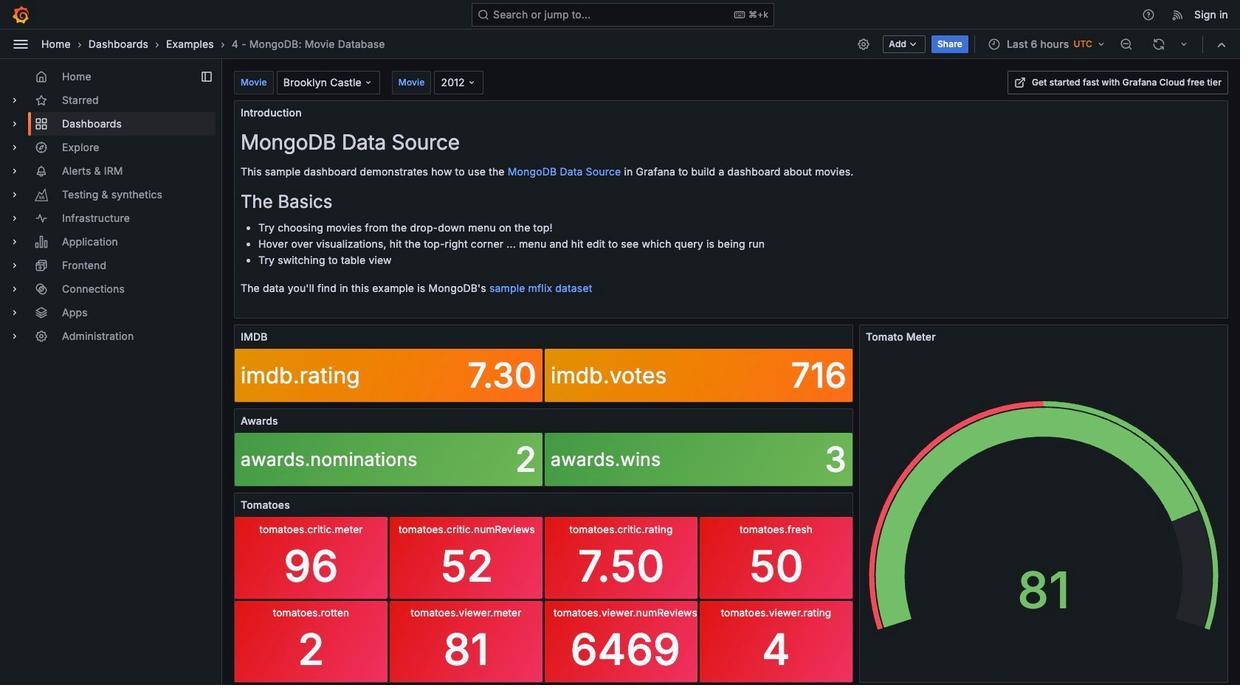 Task type: vqa. For each thing, say whether or not it's contained in the screenshot.
Mark "1 -  Time series graphs" as favorite icon
no



Task type: locate. For each thing, give the bounding box(es) containing it.
close menu image
[[12, 35, 30, 53]]

dashboard settings image
[[857, 37, 871, 51]]

help image
[[1142, 8, 1156, 21]]

expand section dashboards image
[[9, 118, 21, 130]]

auto refresh turned off. choose refresh time interval image
[[1178, 38, 1190, 50]]

navigation element
[[0, 59, 222, 360]]

zoom out time range image
[[1120, 37, 1133, 51]]



Task type: describe. For each thing, give the bounding box(es) containing it.
expand section connections image
[[9, 284, 21, 295]]

expand section frontend image
[[9, 260, 21, 272]]

expand section administration image
[[9, 331, 21, 343]]

expand section infrastructure image
[[9, 213, 21, 224]]

expand section starred image
[[9, 95, 21, 106]]

expand section apps image
[[9, 307, 21, 319]]

expand section alerts & irm image
[[9, 165, 21, 177]]

expand section testing & synthetics image
[[9, 189, 21, 201]]

expand section explore image
[[9, 142, 21, 154]]

undock menu image
[[201, 71, 213, 83]]

expand section application image
[[9, 236, 21, 248]]

refresh dashboard image
[[1153, 37, 1166, 51]]

grafana image
[[12, 6, 30, 23]]

news image
[[1172, 8, 1185, 21]]



